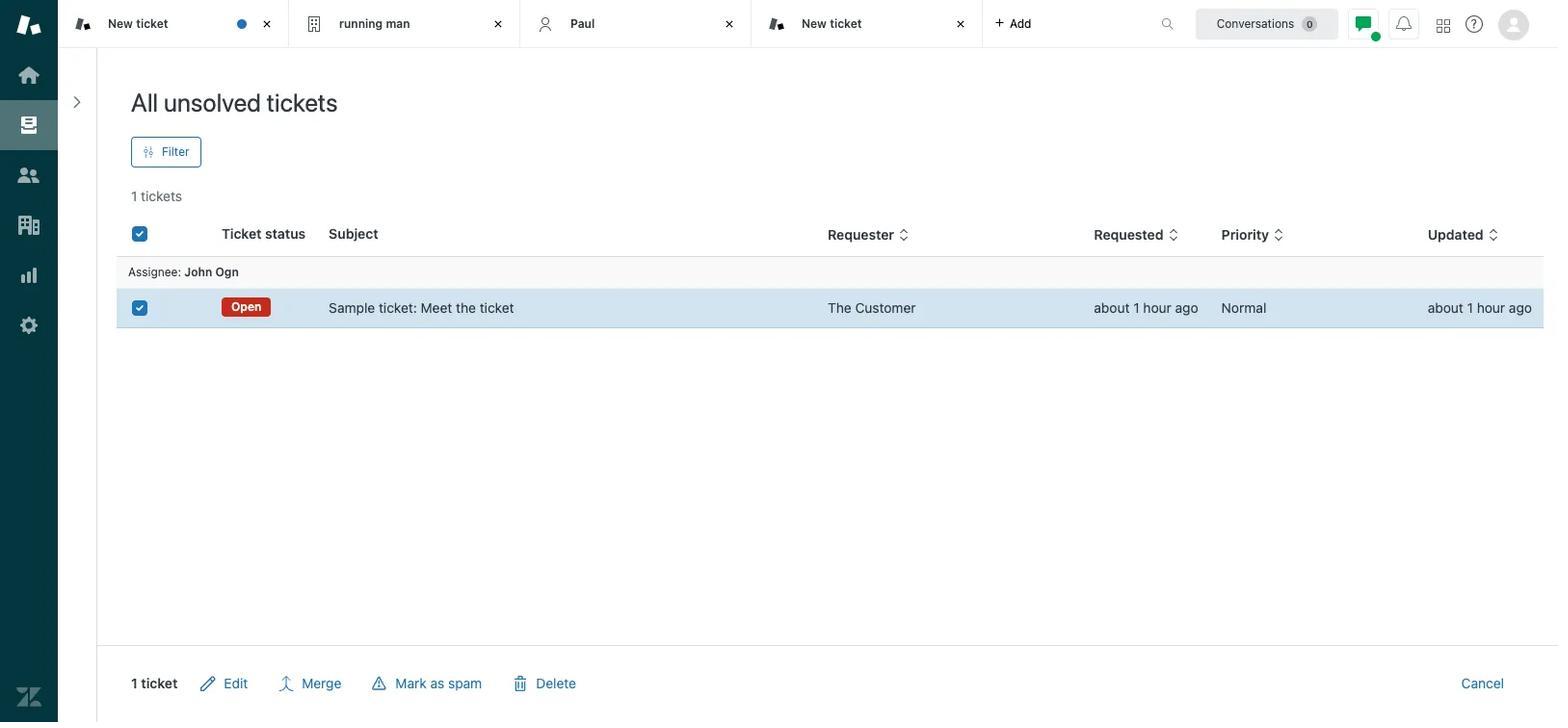 Task type: describe. For each thing, give the bounding box(es) containing it.
now showing 1 tickets region
[[93, 206, 1559, 723]]

sample
[[329, 300, 375, 316]]

views image
[[16, 113, 41, 138]]

customer
[[855, 300, 916, 316]]

mark as spam
[[396, 676, 482, 692]]

2 about from the left
[[1428, 300, 1464, 316]]

all
[[131, 88, 158, 117]]

merge
[[302, 676, 342, 692]]

normal
[[1222, 300, 1267, 316]]

0 vertical spatial tickets
[[267, 88, 338, 117]]

get started image
[[16, 63, 41, 88]]

2 hour from the left
[[1477, 300, 1506, 316]]

mark
[[396, 676, 427, 692]]

running
[[339, 16, 383, 31]]

1 down requested button
[[1134, 300, 1140, 316]]

sample ticket: meet the ticket
[[329, 300, 514, 316]]

requested button
[[1094, 227, 1179, 244]]

1 ago from the left
[[1176, 300, 1199, 316]]

edit button
[[185, 665, 263, 704]]

the
[[828, 300, 852, 316]]

customers image
[[16, 163, 41, 188]]

admin image
[[16, 313, 41, 338]]

close image for new ticket
[[951, 14, 971, 34]]

cancel
[[1462, 676, 1505, 692]]

as
[[430, 676, 445, 692]]

open
[[231, 300, 262, 315]]

1 ticket
[[131, 676, 178, 692]]

close image inside new ticket tab
[[257, 14, 277, 34]]

updated button
[[1428, 227, 1500, 244]]

mark as spam button
[[357, 665, 498, 704]]

sample ticket: meet the ticket link
[[329, 299, 514, 318]]

add
[[1010, 16, 1032, 30]]

delete button
[[498, 665, 592, 704]]

notifications image
[[1397, 16, 1412, 31]]

all unsolved tickets
[[131, 88, 338, 117]]

1 down filter button at the left top of the page
[[131, 188, 137, 204]]

requester
[[828, 227, 895, 243]]

new for 2nd new ticket tab from right
[[108, 16, 133, 31]]

zendesk products image
[[1437, 19, 1451, 32]]

paul tab
[[521, 0, 752, 48]]

1 new ticket tab from the left
[[58, 0, 289, 48]]

get help image
[[1466, 15, 1484, 33]]

the customer
[[828, 300, 916, 316]]

zendesk image
[[16, 685, 41, 710]]

priority
[[1222, 227, 1270, 243]]

the
[[456, 300, 476, 316]]

conversations button
[[1196, 8, 1339, 39]]

close image inside paul "tab"
[[720, 14, 739, 34]]

2 ago from the left
[[1509, 300, 1533, 316]]

1 left the "edit" button
[[131, 676, 138, 692]]

assignee:
[[128, 265, 181, 280]]

filter
[[162, 145, 189, 159]]

ticket inside row
[[480, 300, 514, 316]]



Task type: locate. For each thing, give the bounding box(es) containing it.
conversations
[[1217, 16, 1295, 30]]

1 horizontal spatial close image
[[951, 14, 971, 34]]

row inside now showing 1 tickets region
[[117, 289, 1544, 328]]

1 hour from the left
[[1144, 300, 1172, 316]]

filter button
[[131, 137, 201, 168]]

ticket
[[222, 226, 262, 242]]

organizations image
[[16, 213, 41, 238]]

about 1 hour ago down updated button
[[1428, 300, 1533, 316]]

merge button
[[263, 665, 357, 704]]

expand views pane image
[[69, 94, 85, 110]]

1 horizontal spatial new ticket
[[802, 16, 862, 31]]

0 horizontal spatial about 1 hour ago
[[1094, 300, 1199, 316]]

2 about 1 hour ago from the left
[[1428, 300, 1533, 316]]

0 horizontal spatial new
[[108, 16, 133, 31]]

about 1 hour ago down requested button
[[1094, 300, 1199, 316]]

status
[[265, 226, 306, 242]]

tickets right unsolved
[[267, 88, 338, 117]]

0 horizontal spatial close image
[[257, 14, 277, 34]]

0 horizontal spatial about
[[1094, 300, 1130, 316]]

close image left add dropdown button
[[951, 14, 971, 34]]

hour
[[1144, 300, 1172, 316], [1477, 300, 1506, 316]]

ago
[[1176, 300, 1199, 316], [1509, 300, 1533, 316]]

requester button
[[828, 227, 910, 244]]

close image inside running man tab
[[489, 14, 508, 34]]

ticket
[[136, 16, 168, 31], [830, 16, 862, 31], [480, 300, 514, 316], [141, 676, 178, 692]]

row
[[117, 289, 1544, 328]]

main element
[[0, 0, 58, 723]]

new ticket tab
[[58, 0, 289, 48], [752, 0, 983, 48]]

2 new ticket tab from the left
[[752, 0, 983, 48]]

ogn
[[215, 265, 239, 280]]

new ticket
[[108, 16, 168, 31], [802, 16, 862, 31]]

man
[[386, 16, 410, 31]]

about down requested on the top right of the page
[[1094, 300, 1130, 316]]

hour down requested button
[[1144, 300, 1172, 316]]

reporting image
[[16, 263, 41, 288]]

tabs tab list
[[58, 0, 1141, 48]]

close image
[[489, 14, 508, 34], [951, 14, 971, 34]]

1 new ticket from the left
[[108, 16, 168, 31]]

1 horizontal spatial about
[[1428, 300, 1464, 316]]

2 close image from the left
[[720, 14, 739, 34]]

2 new from the left
[[802, 16, 827, 31]]

zendesk support image
[[16, 13, 41, 38]]

paul
[[571, 16, 595, 31]]

new for 1st new ticket tab from right
[[802, 16, 827, 31]]

tickets
[[267, 88, 338, 117], [141, 188, 182, 204]]

1 horizontal spatial ago
[[1509, 300, 1533, 316]]

1 vertical spatial tickets
[[141, 188, 182, 204]]

1 close image from the left
[[489, 14, 508, 34]]

row containing sample ticket: meet the ticket
[[117, 289, 1544, 328]]

meet
[[421, 300, 452, 316]]

0 horizontal spatial tickets
[[141, 188, 182, 204]]

1 down updated button
[[1468, 300, 1474, 316]]

1 horizontal spatial about 1 hour ago
[[1428, 300, 1533, 316]]

about 1 hour ago
[[1094, 300, 1199, 316], [1428, 300, 1533, 316]]

hour down updated button
[[1477, 300, 1506, 316]]

1 tickets
[[131, 188, 182, 204]]

2 new ticket from the left
[[802, 16, 862, 31]]

delete
[[536, 676, 576, 692]]

0 horizontal spatial ago
[[1176, 300, 1199, 316]]

1 horizontal spatial new
[[802, 16, 827, 31]]

0 horizontal spatial new ticket tab
[[58, 0, 289, 48]]

1 horizontal spatial close image
[[720, 14, 739, 34]]

priority button
[[1222, 227, 1285, 244]]

1
[[131, 188, 137, 204], [1134, 300, 1140, 316], [1468, 300, 1474, 316], [131, 676, 138, 692]]

about
[[1094, 300, 1130, 316], [1428, 300, 1464, 316]]

1 horizontal spatial tickets
[[267, 88, 338, 117]]

running man
[[339, 16, 410, 31]]

1 about 1 hour ago from the left
[[1094, 300, 1199, 316]]

edit
[[224, 676, 248, 692]]

about down updated
[[1428, 300, 1464, 316]]

new ticket for 1st new ticket tab from right
[[802, 16, 862, 31]]

subject
[[329, 226, 378, 242]]

new
[[108, 16, 133, 31], [802, 16, 827, 31]]

1 new from the left
[[108, 16, 133, 31]]

1 about from the left
[[1094, 300, 1130, 316]]

0 horizontal spatial hour
[[1144, 300, 1172, 316]]

button displays agent's chat status as online. image
[[1356, 16, 1372, 31]]

1 close image from the left
[[257, 14, 277, 34]]

close image left paul
[[489, 14, 508, 34]]

1 horizontal spatial hour
[[1477, 300, 1506, 316]]

close image inside new ticket tab
[[951, 14, 971, 34]]

add button
[[983, 0, 1043, 47]]

close image for running man
[[489, 14, 508, 34]]

0 horizontal spatial close image
[[489, 14, 508, 34]]

1 horizontal spatial new ticket tab
[[752, 0, 983, 48]]

ticket status
[[222, 226, 306, 242]]

0 horizontal spatial new ticket
[[108, 16, 168, 31]]

assignee: john ogn
[[128, 265, 239, 280]]

tickets down filter button at the left top of the page
[[141, 188, 182, 204]]

ticket:
[[379, 300, 417, 316]]

2 close image from the left
[[951, 14, 971, 34]]

cancel button
[[1447, 665, 1520, 704]]

close image
[[257, 14, 277, 34], [720, 14, 739, 34]]

john
[[184, 265, 212, 280]]

requested
[[1094, 227, 1164, 243]]

spam
[[448, 676, 482, 692]]

unsolved
[[164, 88, 261, 117]]

updated
[[1428, 227, 1484, 243]]

running man tab
[[289, 0, 521, 48]]

new ticket for 2nd new ticket tab from right
[[108, 16, 168, 31]]



Task type: vqa. For each thing, say whether or not it's contained in the screenshot.
'later'
no



